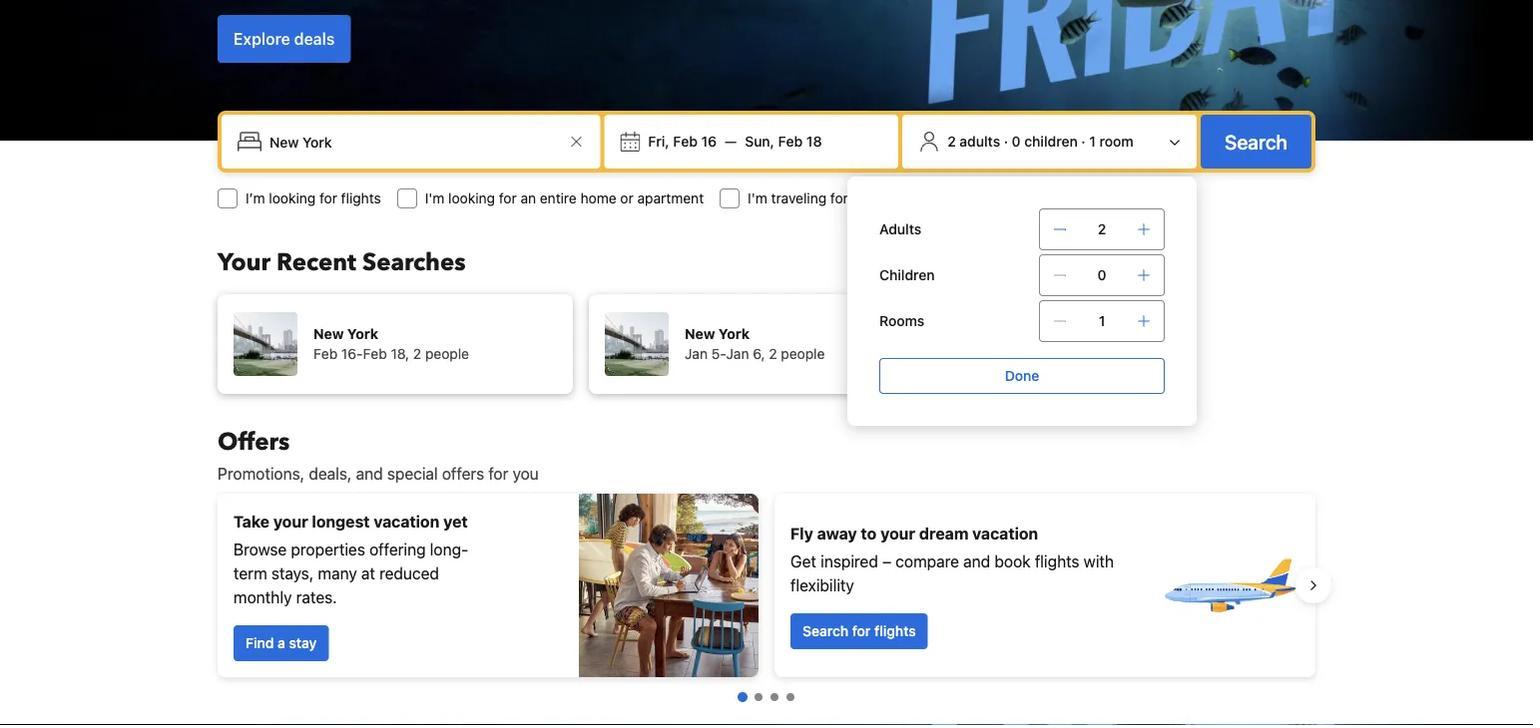 Task type: locate. For each thing, give the bounding box(es) containing it.
0 vertical spatial and
[[356, 465, 383, 484]]

1 horizontal spatial your
[[881, 525, 915, 544]]

1 york from the left
[[347, 326, 378, 342]]

new up 16-
[[313, 326, 344, 342]]

new for feb
[[313, 326, 344, 342]]

1 horizontal spatial and
[[964, 553, 991, 572]]

1 vertical spatial 0
[[1098, 267, 1107, 284]]

your right take
[[273, 513, 308, 532]]

flights inside fly away to your dream vacation get inspired – compare and book flights with flexibility
[[1035, 553, 1080, 572]]

people inside new york jan 5-jan 6, 2 people
[[781, 346, 825, 362]]

jan
[[685, 346, 708, 362], [726, 346, 749, 362]]

2 i'm from the left
[[748, 190, 767, 207]]

0 vertical spatial 0
[[1012, 133, 1021, 150]]

0 vertical spatial 1
[[1089, 133, 1096, 150]]

1
[[1089, 133, 1096, 150], [1099, 313, 1105, 329]]

explore deals
[[234, 29, 335, 48]]

1 vertical spatial search
[[803, 623, 849, 640]]

get
[[791, 553, 817, 572]]

0 horizontal spatial new
[[313, 326, 344, 342]]

or
[[620, 190, 634, 207]]

1 new from the left
[[313, 326, 344, 342]]

take
[[234, 513, 270, 532]]

york up 5- at the top
[[719, 326, 750, 342]]

and
[[356, 465, 383, 484], [964, 553, 991, 572]]

traveling
[[771, 190, 827, 207]]

flights down –
[[875, 623, 916, 640]]

york inside new york jan 5-jan 6, 2 people
[[719, 326, 750, 342]]

1 horizontal spatial looking
[[448, 190, 495, 207]]

0 vertical spatial search
[[1225, 130, 1288, 153]]

jan left 5- at the top
[[685, 346, 708, 362]]

0 horizontal spatial 1
[[1089, 133, 1096, 150]]

1 horizontal spatial 1
[[1099, 313, 1105, 329]]

york inside new york feb 16-feb 18, 2 people
[[347, 326, 378, 342]]

for inside offers promotions, deals, and special offers for you
[[488, 465, 508, 484]]

term
[[234, 565, 267, 583]]

with
[[1084, 553, 1114, 572]]

search for flights
[[803, 623, 916, 640]]

to
[[861, 525, 877, 544]]

looking right the i'm
[[269, 190, 316, 207]]

2 · from the left
[[1082, 133, 1086, 150]]

your right to
[[881, 525, 915, 544]]

done button
[[880, 358, 1165, 394]]

1 horizontal spatial i'm
[[748, 190, 767, 207]]

york
[[347, 326, 378, 342], [719, 326, 750, 342]]

1 looking from the left
[[269, 190, 316, 207]]

5-
[[712, 346, 726, 362]]

i'm
[[425, 190, 445, 207], [748, 190, 767, 207]]

1 left room
[[1089, 133, 1096, 150]]

fri,
[[648, 133, 669, 150]]

fly away to your dream vacation get inspired – compare and book flights with flexibility
[[791, 525, 1114, 595]]

adults
[[880, 221, 922, 238]]

new york feb 16-feb 18, 2 people
[[313, 326, 469, 362]]

recent
[[277, 246, 356, 279]]

1 vertical spatial 1
[[1099, 313, 1105, 329]]

2 right 6,
[[769, 346, 777, 362]]

jan left 6,
[[726, 346, 749, 362]]

0 horizontal spatial 0
[[1012, 133, 1021, 150]]

entire
[[540, 190, 577, 207]]

your inside fly away to your dream vacation get inspired – compare and book flights with flexibility
[[881, 525, 915, 544]]

0 vertical spatial flights
[[341, 190, 381, 207]]

1 horizontal spatial jan
[[726, 346, 749, 362]]

your inside take your longest vacation yet browse properties offering long- term stays, many at reduced monthly rates.
[[273, 513, 308, 532]]

2 jan from the left
[[726, 346, 749, 362]]

i'm looking for flights
[[246, 190, 381, 207]]

properties
[[291, 541, 365, 560]]

sun, feb 18 button
[[737, 124, 830, 160]]

yet
[[443, 513, 468, 532]]

a
[[278, 635, 285, 652]]

i'm down where are you going? field
[[425, 190, 445, 207]]

0 horizontal spatial your
[[273, 513, 308, 532]]

find
[[246, 635, 274, 652]]

for for an
[[499, 190, 517, 207]]

0 horizontal spatial jan
[[685, 346, 708, 362]]

people right 18,
[[425, 346, 469, 362]]

progress bar
[[738, 693, 795, 703]]

you
[[513, 465, 539, 484]]

fly
[[791, 525, 813, 544]]

flights up your recent searches at the top
[[341, 190, 381, 207]]

and left book
[[964, 553, 991, 572]]

people right 6,
[[781, 346, 825, 362]]

your
[[273, 513, 308, 532], [881, 525, 915, 544]]

inspired
[[821, 553, 878, 572]]

people for feb 16-feb 18, 2 people
[[425, 346, 469, 362]]

looking left an
[[448, 190, 495, 207]]

vacation up "offering"
[[374, 513, 440, 532]]

i'm for i'm traveling for work
[[748, 190, 767, 207]]

vacation up book
[[973, 525, 1038, 544]]

i'm
[[246, 190, 265, 207]]

2
[[948, 133, 956, 150], [1098, 221, 1106, 238], [413, 346, 421, 362], [769, 346, 777, 362]]

new inside new york feb 16-feb 18, 2 people
[[313, 326, 344, 342]]

looking
[[269, 190, 316, 207], [448, 190, 495, 207]]

1 horizontal spatial 0
[[1098, 267, 1107, 284]]

2 new from the left
[[685, 326, 715, 342]]

2 looking from the left
[[448, 190, 495, 207]]

1 people from the left
[[425, 346, 469, 362]]

your recent searches
[[218, 246, 466, 279]]

i'm left traveling
[[748, 190, 767, 207]]

2 horizontal spatial flights
[[1035, 553, 1080, 572]]

york for 5-
[[719, 326, 750, 342]]

0 horizontal spatial york
[[347, 326, 378, 342]]

i'm looking for an entire home or apartment
[[425, 190, 704, 207]]

and right deals,
[[356, 465, 383, 484]]

and inside fly away to your dream vacation get inspired – compare and book flights with flexibility
[[964, 553, 991, 572]]

· right adults
[[1004, 133, 1008, 150]]

room
[[1100, 133, 1134, 150]]

flights left the with
[[1035, 553, 1080, 572]]

16-
[[341, 346, 363, 362]]

new inside new york jan 5-jan 6, 2 people
[[685, 326, 715, 342]]

search
[[1225, 130, 1288, 153], [803, 623, 849, 640]]

people inside new york feb 16-feb 18, 2 people
[[425, 346, 469, 362]]

feb left 16-
[[313, 346, 338, 362]]

1 horizontal spatial flights
[[875, 623, 916, 640]]

2 left adults
[[948, 133, 956, 150]]

0 horizontal spatial i'm
[[425, 190, 445, 207]]

1 i'm from the left
[[425, 190, 445, 207]]

feb left 18
[[778, 133, 803, 150]]

flexibility
[[791, 576, 854, 595]]

for left an
[[499, 190, 517, 207]]

new york jan 5-jan 6, 2 people
[[685, 326, 825, 362]]

0 horizontal spatial ·
[[1004, 133, 1008, 150]]

1 horizontal spatial search
[[1225, 130, 1288, 153]]

1 horizontal spatial ·
[[1082, 133, 1086, 150]]

offers
[[442, 465, 484, 484]]

long-
[[430, 541, 468, 560]]

monthly
[[234, 588, 292, 607]]

1 up done button
[[1099, 313, 1105, 329]]

looking for i'm
[[269, 190, 316, 207]]

search for flights link
[[791, 614, 928, 650]]

2 york from the left
[[719, 326, 750, 342]]

for left you
[[488, 465, 508, 484]]

2 people from the left
[[781, 346, 825, 362]]

flights
[[341, 190, 381, 207], [1035, 553, 1080, 572], [875, 623, 916, 640]]

2 inside new york feb 16-feb 18, 2 people
[[413, 346, 421, 362]]

for up recent
[[319, 190, 337, 207]]

· right children
[[1082, 133, 1086, 150]]

1 horizontal spatial people
[[781, 346, 825, 362]]

looking for i'm
[[448, 190, 495, 207]]

stays,
[[271, 565, 314, 583]]

1 vertical spatial flights
[[1035, 553, 1080, 572]]

york up 16-
[[347, 326, 378, 342]]

many
[[318, 565, 357, 583]]

1 horizontal spatial york
[[719, 326, 750, 342]]

search for search for flights
[[803, 623, 849, 640]]

1 vertical spatial and
[[964, 553, 991, 572]]

feb left 18,
[[363, 346, 387, 362]]

2 inside button
[[948, 133, 956, 150]]

new
[[313, 326, 344, 342], [685, 326, 715, 342]]

for down flexibility
[[852, 623, 871, 640]]

0 horizontal spatial and
[[356, 465, 383, 484]]

for left work
[[830, 190, 848, 207]]

1 horizontal spatial vacation
[[973, 525, 1038, 544]]

1 inside 2 adults · 0 children · 1 room button
[[1089, 133, 1096, 150]]

search button
[[1201, 115, 1312, 169]]

2 adults · 0 children · 1 room
[[948, 133, 1134, 150]]

home
[[581, 190, 617, 207]]

deals,
[[309, 465, 352, 484]]

promotions,
[[218, 465, 305, 484]]

0 horizontal spatial people
[[425, 346, 469, 362]]

1 jan from the left
[[685, 346, 708, 362]]

2 right 18,
[[413, 346, 421, 362]]

·
[[1004, 133, 1008, 150], [1082, 133, 1086, 150]]

find a stay
[[246, 635, 317, 652]]

for
[[319, 190, 337, 207], [499, 190, 517, 207], [830, 190, 848, 207], [488, 465, 508, 484], [852, 623, 871, 640]]

explore deals link
[[218, 15, 351, 63]]

people for jan 5-jan 6, 2 people
[[781, 346, 825, 362]]

book
[[995, 553, 1031, 572]]

2 inside new york jan 5-jan 6, 2 people
[[769, 346, 777, 362]]

0 horizontal spatial vacation
[[374, 513, 440, 532]]

0 horizontal spatial looking
[[269, 190, 316, 207]]

new for jan
[[685, 326, 715, 342]]

18
[[807, 133, 822, 150]]

region
[[202, 486, 1332, 686]]

feb
[[673, 133, 698, 150], [778, 133, 803, 150], [313, 346, 338, 362], [363, 346, 387, 362]]

1 horizontal spatial new
[[685, 326, 715, 342]]

adults
[[960, 133, 1000, 150]]

0 horizontal spatial search
[[803, 623, 849, 640]]

people
[[425, 346, 469, 362], [781, 346, 825, 362]]

vacation
[[374, 513, 440, 532], [973, 525, 1038, 544]]

1 · from the left
[[1004, 133, 1008, 150]]

search inside button
[[1225, 130, 1288, 153]]

new up 5- at the top
[[685, 326, 715, 342]]



Task type: vqa. For each thing, say whether or not it's contained in the screenshot.
HOME
yes



Task type: describe. For each thing, give the bounding box(es) containing it.
at
[[361, 565, 375, 583]]

vacation inside fly away to your dream vacation get inspired – compare and book flights with flexibility
[[973, 525, 1038, 544]]

deals
[[294, 29, 335, 48]]

for for work
[[830, 190, 848, 207]]

sun,
[[745, 133, 775, 150]]

offering
[[369, 541, 426, 560]]

work
[[852, 190, 883, 207]]

16
[[701, 133, 717, 150]]

explore
[[234, 29, 290, 48]]

—
[[725, 133, 737, 150]]

special
[[387, 465, 438, 484]]

dream
[[919, 525, 969, 544]]

region containing take your longest vacation yet
[[202, 486, 1332, 686]]

rooms
[[880, 313, 925, 329]]

6,
[[753, 346, 765, 362]]

searches
[[362, 246, 466, 279]]

fri, feb 16 — sun, feb 18
[[648, 133, 822, 150]]

fri, feb 16 button
[[640, 124, 725, 160]]

compare
[[896, 553, 959, 572]]

rates.
[[296, 588, 337, 607]]

vacation inside take your longest vacation yet browse properties offering long- term stays, many at reduced monthly rates.
[[374, 513, 440, 532]]

i'm for i'm looking for an entire home or apartment
[[425, 190, 445, 207]]

fly away to your dream vacation image
[[1160, 516, 1300, 656]]

offers
[[218, 426, 290, 459]]

–
[[883, 553, 892, 572]]

stay
[[289, 635, 317, 652]]

0 horizontal spatial flights
[[341, 190, 381, 207]]

your
[[218, 246, 271, 279]]

longest
[[312, 513, 370, 532]]

Where are you going? field
[[262, 124, 564, 160]]

apartment
[[637, 190, 704, 207]]

2 down room
[[1098, 221, 1106, 238]]

and inside offers promotions, deals, and special offers for you
[[356, 465, 383, 484]]

children
[[880, 267, 935, 284]]

children
[[1025, 133, 1078, 150]]

take your longest vacation yet image
[[579, 494, 759, 678]]

york for 16-
[[347, 326, 378, 342]]

i'm traveling for work
[[748, 190, 883, 207]]

done
[[1005, 368, 1040, 384]]

18,
[[391, 346, 409, 362]]

0 inside button
[[1012, 133, 1021, 150]]

find a stay link
[[234, 626, 329, 662]]

for for flights
[[319, 190, 337, 207]]

take your longest vacation yet browse properties offering long- term stays, many at reduced monthly rates.
[[234, 513, 468, 607]]

an
[[521, 190, 536, 207]]

browse
[[234, 541, 287, 560]]

offers promotions, deals, and special offers for you
[[218, 426, 539, 484]]

search for search
[[1225, 130, 1288, 153]]

2 vertical spatial flights
[[875, 623, 916, 640]]

feb left 16
[[673, 133, 698, 150]]

away
[[817, 525, 857, 544]]

2 adults · 0 children · 1 room button
[[911, 123, 1189, 161]]

reduced
[[379, 565, 439, 583]]



